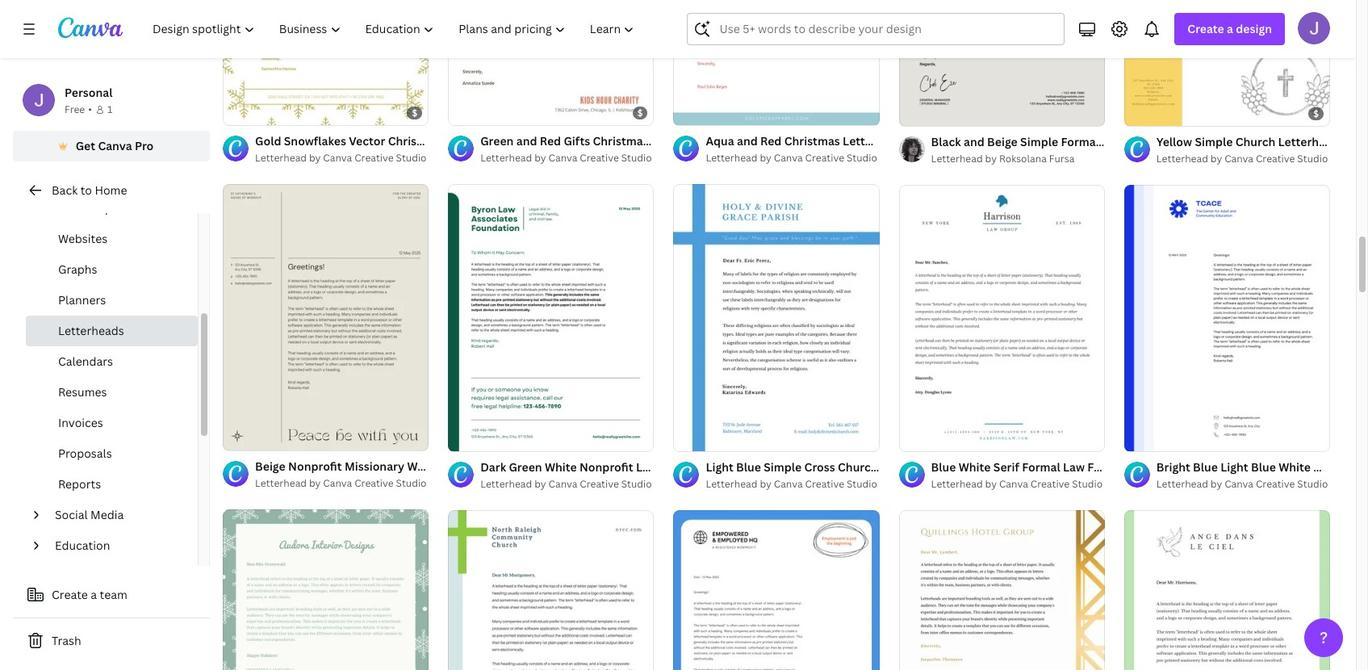 Task type: describe. For each thing, give the bounding box(es) containing it.
$ for letterhead
[[1314, 107, 1319, 119]]

letterhead by canva creative studio link for blue
[[931, 476, 1105, 492]]

create for create a design
[[1188, 21, 1224, 36]]

aqua and red christmas letterhead letterhead by canva creative studio
[[706, 133, 904, 165]]

calendars
[[58, 354, 113, 369]]

graphs
[[58, 262, 97, 277]]

create for create a team
[[52, 587, 88, 602]]

serif
[[994, 459, 1019, 475]]

studio inside aqua and red christmas letterhead letterhead by canva creative studio
[[847, 151, 877, 165]]

reports link
[[26, 469, 198, 500]]

create a team
[[52, 587, 127, 602]]

letterhead by canva creative studio link for light
[[706, 476, 880, 492]]

by inside yellow simple church letterhead letterhead by canva creative studio
[[1211, 151, 1222, 165]]

letterhead by roksolana fursa link
[[931, 151, 1105, 167]]

bright blue white orange nonprofit employment opportunities expressive & handdrawn charity letterhead image
[[674, 510, 880, 670]]

planners link
[[26, 285, 198, 316]]

canva inside light blue simple cross church letterhead letterhead by canva creative studio
[[774, 477, 803, 491]]

by inside blue white serif formal law firm letterhead letterhead by canva creative studio
[[985, 477, 997, 491]]

to
[[80, 182, 92, 198]]

firm
[[1088, 459, 1113, 475]]

canva inside aqua and red christmas letterhead letterhead by canva creative studio
[[774, 151, 803, 165]]

by inside gold snowflakes vector christmas letterhead letterhead by canva creative studio
[[309, 151, 321, 165]]

get
[[76, 138, 95, 153]]

creative inside yellow simple church letterhead letterhead by canva creative studio
[[1256, 151, 1295, 165]]

create a team button
[[13, 579, 210, 611]]

social media
[[55, 507, 124, 522]]

gold snowflakes vector christmas letterhead letterhead by canva creative studio
[[255, 133, 508, 165]]

blue inside light blue simple cross church letterhead letterhead by canva creative studio
[[736, 459, 761, 474]]

teal snowflake christmas letterhead image
[[223, 510, 429, 670]]

get canva pro button
[[13, 131, 210, 161]]

by inside light blue simple cross church letterhead letterhead by canva creative studio
[[760, 477, 772, 491]]

light blue simple cross church letterhead letterhead by canva creative studio
[[706, 459, 942, 491]]

simple inside yellow simple church letterhead letterhead by canva creative studio
[[1195, 134, 1233, 149]]

by inside aqua and red christmas letterhead letterhead by canva creative studio
[[760, 151, 772, 165]]

•
[[88, 103, 92, 116]]

mind maps link
[[26, 193, 198, 224]]

formal inside blue white serif formal law firm letterhead letterhead by canva creative studio
[[1022, 459, 1061, 475]]

beige
[[987, 134, 1018, 149]]

black and beige simple formal design agency letterhead image
[[899, 0, 1105, 126]]

blue inside blue white serif formal law firm letterhead letterhead by canva creative studio
[[931, 459, 956, 475]]

studio inside gold snowflakes vector christmas letterhead letterhead by canva creative studio
[[396, 151, 427, 165]]

gold art deco classy hotel official letterhead image
[[899, 510, 1105, 670]]

law
[[1063, 459, 1085, 475]]

top level navigation element
[[142, 13, 649, 45]]

websites link
[[26, 224, 198, 254]]

canva inside green and red gifts christmas letterhead letterhead by canva creative studio
[[549, 151, 578, 165]]

invoices link
[[26, 408, 198, 438]]

$ for christmas
[[412, 106, 418, 119]]

websites
[[58, 231, 108, 246]]

and for black
[[964, 134, 985, 149]]

resumes link
[[26, 377, 198, 408]]

letterhead by canva creative studio link for aqua
[[706, 150, 880, 166]]

media
[[90, 507, 124, 522]]

church inside light blue simple cross church letterhead letterhead by canva creative studio
[[838, 459, 878, 474]]

christmas for gold snowflakes vector christmas letterhead
[[388, 133, 444, 148]]

green
[[480, 133, 514, 149]]

personal
[[65, 85, 113, 100]]

create a design
[[1188, 21, 1272, 36]]

1 of 2
[[910, 106, 933, 118]]

resumes
[[58, 384, 107, 400]]

invoices
[[58, 415, 103, 430]]

2
[[928, 106, 933, 118]]

creative inside green and red gifts christmas letterhead letterhead by canva creative studio
[[580, 151, 619, 165]]

black and beige simple formal design agency letterhead letterhead by roksolana fursa
[[931, 134, 1247, 165]]

and for green
[[516, 133, 537, 149]]

get canva pro
[[76, 138, 154, 153]]

fursa
[[1049, 151, 1075, 165]]

christmas for aqua and red christmas letterhead
[[784, 133, 840, 149]]

education link
[[48, 530, 188, 561]]

creative inside light blue simple cross church letterhead letterhead by canva creative studio
[[805, 477, 844, 491]]

studio inside yellow simple church letterhead letterhead by canva creative studio
[[1298, 151, 1328, 165]]

letterhead by canva creative studio link for yellow
[[1157, 151, 1330, 167]]

yellow simple church letterhead letterhead by canva creative studio
[[1157, 134, 1340, 165]]

church inside yellow simple church letterhead letterhead by canva creative studio
[[1236, 134, 1276, 149]]

blue white serif formal law firm letterhead link
[[931, 458, 1176, 476]]

proposals link
[[26, 438, 198, 469]]

blue cross church minimal letterhead image
[[448, 510, 654, 670]]

a for design
[[1227, 21, 1234, 36]]

1 for 1 of 2
[[910, 106, 915, 118]]

green and red gifts christmas letterhead letterhead by canva creative studio
[[480, 133, 713, 165]]

trash link
[[13, 625, 210, 657]]

by inside green and red gifts christmas letterhead letterhead by canva creative studio
[[535, 151, 546, 165]]

of
[[917, 106, 926, 118]]

green simple illustrated dove church letterhead image
[[1124, 510, 1330, 670]]

back
[[52, 182, 78, 198]]

dark green white nonprofit legal aid clean geometric charity letterhead image
[[448, 184, 654, 451]]

studio inside light blue simple cross church letterhead letterhead by canva creative studio
[[847, 477, 877, 491]]

letterheads
[[58, 323, 124, 338]]

cross
[[805, 459, 835, 474]]

agency
[[1142, 134, 1183, 149]]

letterhead by canva creative studio for the bright blue light blue white nonprofit adult community education clean geometric charity letterhead "image"
[[1157, 477, 1328, 491]]

by inside black and beige simple formal design agency letterhead letterhead by roksolana fursa
[[985, 151, 997, 165]]

social media link
[[48, 500, 188, 530]]

create a design button
[[1175, 13, 1285, 45]]

education
[[55, 538, 110, 553]]



Task type: locate. For each thing, give the bounding box(es) containing it.
gold snowflakes vector christmas letterhead link
[[255, 132, 508, 150]]

and
[[516, 133, 537, 149], [737, 133, 758, 149], [964, 134, 985, 149]]

1 horizontal spatial $
[[637, 107, 643, 119]]

2 letterhead by canva creative studio from the left
[[480, 477, 652, 491]]

and right green
[[516, 133, 537, 149]]

yellow simple church letterhead image
[[1124, 0, 1330, 126]]

canva inside blue white serif formal law firm letterhead letterhead by canva creative studio
[[999, 477, 1028, 491]]

red inside green and red gifts christmas letterhead letterhead by canva creative studio
[[540, 133, 561, 149]]

0 horizontal spatial $
[[412, 106, 418, 119]]

blue
[[736, 459, 761, 474], [931, 459, 956, 475]]

and inside black and beige simple formal design agency letterhead letterhead by roksolana fursa
[[964, 134, 985, 149]]

creative inside aqua and red christmas letterhead letterhead by canva creative studio
[[805, 151, 844, 165]]

red left "gifts"
[[540, 133, 561, 149]]

formal left law
[[1022, 459, 1061, 475]]

calendars link
[[26, 346, 198, 377]]

beige nonprofit missionary work classy minimalist charity letterhead image
[[223, 184, 429, 451]]

planners
[[58, 292, 106, 308]]

2 horizontal spatial christmas
[[784, 133, 840, 149]]

0 horizontal spatial blue
[[736, 459, 761, 474]]

simple up roksolana
[[1020, 134, 1058, 149]]

3 letterhead by canva creative studio from the left
[[1157, 477, 1328, 491]]

christmas
[[388, 133, 444, 148], [593, 133, 649, 149], [784, 133, 840, 149]]

and inside aqua and red christmas letterhead letterhead by canva creative studio
[[737, 133, 758, 149]]

simple
[[1020, 134, 1058, 149], [1195, 134, 1233, 149], [764, 459, 802, 474]]

blue right light
[[736, 459, 761, 474]]

green and red gifts christmas letterhead image
[[448, 0, 654, 125]]

$ for gifts
[[637, 107, 643, 119]]

a left team
[[91, 587, 97, 602]]

church
[[1236, 134, 1276, 149], [838, 459, 878, 474]]

create left design
[[1188, 21, 1224, 36]]

$ up gold snowflakes vector christmas letterhead link
[[412, 106, 418, 119]]

design
[[1236, 21, 1272, 36]]

light
[[706, 459, 734, 474]]

free •
[[65, 103, 92, 116]]

and inside green and red gifts christmas letterhead letterhead by canva creative studio
[[516, 133, 537, 149]]

1 vertical spatial formal
[[1022, 459, 1061, 475]]

0 horizontal spatial 1
[[107, 103, 112, 116]]

a left design
[[1227, 21, 1234, 36]]

create left team
[[52, 587, 88, 602]]

mind maps
[[58, 200, 118, 216]]

canva inside yellow simple church letterhead letterhead by canva creative studio
[[1225, 151, 1254, 165]]

pro
[[135, 138, 154, 153]]

Search search field
[[720, 14, 1055, 44]]

blue left white
[[931, 459, 956, 475]]

1 horizontal spatial create
[[1188, 21, 1224, 36]]

letterhead by canva creative studio
[[255, 476, 427, 490], [480, 477, 652, 491], [1157, 477, 1328, 491]]

0 horizontal spatial red
[[540, 133, 561, 149]]

home
[[95, 182, 127, 198]]

green and red gifts christmas letterhead link
[[480, 133, 713, 150]]

jacob simon image
[[1298, 12, 1330, 44]]

letterhead by canva creative studio link
[[255, 150, 429, 166], [480, 150, 654, 166], [706, 150, 880, 166], [1157, 151, 1330, 167], [255, 476, 429, 492], [480, 476, 654, 492], [706, 476, 880, 492], [931, 476, 1105, 492], [1157, 476, 1330, 492]]

$ up the yellow simple church letterhead link
[[1314, 107, 1319, 119]]

studio inside blue white serif formal law firm letterhead letterhead by canva creative studio
[[1072, 477, 1103, 491]]

2 horizontal spatial simple
[[1195, 134, 1233, 149]]

proposals
[[58, 446, 112, 461]]

maps
[[88, 200, 118, 216]]

creative
[[355, 151, 394, 165], [580, 151, 619, 165], [805, 151, 844, 165], [1256, 151, 1295, 165], [355, 476, 394, 490], [580, 477, 619, 491], [805, 477, 844, 491], [1031, 477, 1070, 491], [1256, 477, 1295, 491]]

canva inside button
[[98, 138, 132, 153]]

christmas inside green and red gifts christmas letterhead letterhead by canva creative studio
[[593, 133, 649, 149]]

1 horizontal spatial 1
[[910, 106, 915, 118]]

light blue simple cross church letterhead image
[[674, 184, 880, 451]]

gifts
[[564, 133, 590, 149]]

light blue simple cross church letterhead link
[[706, 458, 942, 476]]

snowflakes
[[284, 133, 346, 148]]

blue white serif formal law firm letterhead image
[[899, 184, 1105, 451]]

studio
[[396, 151, 427, 165], [621, 151, 652, 165], [847, 151, 877, 165], [1298, 151, 1328, 165], [396, 476, 427, 490], [621, 477, 652, 491], [847, 477, 877, 491], [1072, 477, 1103, 491], [1298, 477, 1328, 491]]

by
[[309, 151, 321, 165], [535, 151, 546, 165], [760, 151, 772, 165], [985, 151, 997, 165], [1211, 151, 1222, 165], [309, 476, 321, 490], [535, 477, 546, 491], [760, 477, 772, 491], [985, 477, 997, 491], [1211, 477, 1222, 491]]

1 horizontal spatial red
[[760, 133, 782, 149]]

simple inside black and beige simple formal design agency letterhead letterhead by roksolana fursa
[[1020, 134, 1058, 149]]

1 horizontal spatial blue
[[931, 459, 956, 475]]

creative inside blue white serif formal law firm letterhead letterhead by canva creative studio
[[1031, 477, 1070, 491]]

canva inside gold snowflakes vector christmas letterhead letterhead by canva creative studio
[[323, 151, 352, 165]]

aqua and red christmas letterhead image
[[674, 0, 880, 125]]

create inside button
[[52, 587, 88, 602]]

design
[[1102, 134, 1140, 149]]

1 horizontal spatial christmas
[[593, 133, 649, 149]]

None search field
[[687, 13, 1065, 45]]

a
[[1227, 21, 1234, 36], [91, 587, 97, 602]]

0 vertical spatial church
[[1236, 134, 1276, 149]]

christmas inside gold snowflakes vector christmas letterhead letterhead by canva creative studio
[[388, 133, 444, 148]]

1 of 2 link
[[899, 0, 1105, 126]]

1 for 1
[[107, 103, 112, 116]]

vector
[[349, 133, 385, 148]]

formal
[[1061, 134, 1100, 149], [1022, 459, 1061, 475]]

1 blue from the left
[[736, 459, 761, 474]]

1 vertical spatial church
[[838, 459, 878, 474]]

black and beige simple formal design agency letterhead link
[[931, 133, 1247, 151]]

a inside button
[[91, 587, 97, 602]]

simple inside light blue simple cross church letterhead letterhead by canva creative studio
[[764, 459, 802, 474]]

reports
[[58, 476, 101, 492]]

create inside dropdown button
[[1188, 21, 1224, 36]]

1 horizontal spatial formal
[[1061, 134, 1100, 149]]

3 and from the left
[[964, 134, 985, 149]]

yellow
[[1157, 134, 1192, 149]]

1 letterhead by canva creative studio from the left
[[255, 476, 427, 490]]

1 right •
[[107, 103, 112, 116]]

simple right yellow in the right top of the page
[[1195, 134, 1233, 149]]

1 red from the left
[[540, 133, 561, 149]]

0 horizontal spatial church
[[838, 459, 878, 474]]

2 horizontal spatial letterhead by canva creative studio
[[1157, 477, 1328, 491]]

2 horizontal spatial and
[[964, 134, 985, 149]]

1 vertical spatial a
[[91, 587, 97, 602]]

white
[[959, 459, 991, 475]]

1 horizontal spatial letterhead by canva creative studio
[[480, 477, 652, 491]]

red right aqua
[[760, 133, 782, 149]]

a for team
[[91, 587, 97, 602]]

0 horizontal spatial christmas
[[388, 133, 444, 148]]

trash
[[52, 633, 81, 648]]

0 horizontal spatial formal
[[1022, 459, 1061, 475]]

1 horizontal spatial and
[[737, 133, 758, 149]]

2 red from the left
[[760, 133, 782, 149]]

0 vertical spatial create
[[1188, 21, 1224, 36]]

social
[[55, 507, 88, 522]]

aqua and red christmas letterhead link
[[706, 133, 904, 150]]

1 left of
[[910, 106, 915, 118]]

letterhead by canva creative studio link for green
[[480, 150, 654, 166]]

and for aqua
[[737, 133, 758, 149]]

1
[[107, 103, 112, 116], [910, 106, 915, 118]]

and right aqua
[[737, 133, 758, 149]]

1 and from the left
[[516, 133, 537, 149]]

create
[[1188, 21, 1224, 36], [52, 587, 88, 602]]

back to home link
[[13, 174, 210, 207]]

0 horizontal spatial simple
[[764, 459, 802, 474]]

0 vertical spatial a
[[1227, 21, 1234, 36]]

team
[[100, 587, 127, 602]]

1 vertical spatial create
[[52, 587, 88, 602]]

free
[[65, 103, 85, 116]]

back to home
[[52, 182, 127, 198]]

0 horizontal spatial letterhead by canva creative studio
[[255, 476, 427, 490]]

2 blue from the left
[[931, 459, 956, 475]]

2 horizontal spatial $
[[1314, 107, 1319, 119]]

$
[[412, 106, 418, 119], [637, 107, 643, 119], [1314, 107, 1319, 119]]

1 horizontal spatial church
[[1236, 134, 1276, 149]]

letterhead
[[446, 133, 508, 148], [651, 133, 713, 149], [843, 133, 904, 149], [1185, 134, 1247, 149], [1278, 134, 1340, 149], [255, 151, 307, 165], [480, 151, 532, 165], [706, 151, 758, 165], [931, 151, 983, 165], [1157, 151, 1208, 165], [881, 459, 942, 474], [1115, 459, 1176, 475], [255, 476, 307, 490], [480, 477, 532, 491], [706, 477, 758, 491], [931, 477, 983, 491], [1157, 477, 1208, 491]]

blue white serif formal law firm letterhead letterhead by canva creative studio
[[931, 459, 1176, 491]]

letterhead by canva creative studio for beige nonprofit missionary work classy minimalist charity letterhead image
[[255, 476, 427, 490]]

formal inside black and beige simple formal design agency letterhead letterhead by roksolana fursa
[[1061, 134, 1100, 149]]

letterhead by canva creative studio link for gold
[[255, 150, 429, 166]]

formal up fursa
[[1061, 134, 1100, 149]]

red for christmas
[[760, 133, 782, 149]]

gold
[[255, 133, 281, 148]]

2 and from the left
[[737, 133, 758, 149]]

a inside dropdown button
[[1227, 21, 1234, 36]]

letterhead by canva creative studio for dark green white nonprofit legal aid clean geometric charity letterhead "image"
[[480, 477, 652, 491]]

red for gifts
[[540, 133, 561, 149]]

aqua
[[706, 133, 734, 149]]

0 vertical spatial formal
[[1061, 134, 1100, 149]]

0 horizontal spatial create
[[52, 587, 88, 602]]

1 horizontal spatial a
[[1227, 21, 1234, 36]]

0 horizontal spatial a
[[91, 587, 97, 602]]

simple left cross
[[764, 459, 802, 474]]

$ up green and red gifts christmas letterhead link
[[637, 107, 643, 119]]

yellow simple church letterhead link
[[1157, 133, 1340, 151]]

red inside aqua and red christmas letterhead letterhead by canva creative studio
[[760, 133, 782, 149]]

studio inside green and red gifts christmas letterhead letterhead by canva creative studio
[[621, 151, 652, 165]]

christmas inside aqua and red christmas letterhead letterhead by canva creative studio
[[784, 133, 840, 149]]

creative inside gold snowflakes vector christmas letterhead letterhead by canva creative studio
[[355, 151, 394, 165]]

mind
[[58, 200, 86, 216]]

black
[[931, 134, 961, 149]]

gold snowflakes vector christmas letterhead image
[[223, 0, 429, 125]]

roksolana
[[999, 151, 1047, 165]]

graphs link
[[26, 254, 198, 285]]

1 horizontal spatial simple
[[1020, 134, 1058, 149]]

0 horizontal spatial and
[[516, 133, 537, 149]]

red
[[540, 133, 561, 149], [760, 133, 782, 149]]

and right the black
[[964, 134, 985, 149]]

bright blue light blue white nonprofit adult community education clean geometric charity letterhead image
[[1124, 184, 1330, 451]]



Task type: vqa. For each thing, say whether or not it's contained in the screenshot.
the 'efficient'
no



